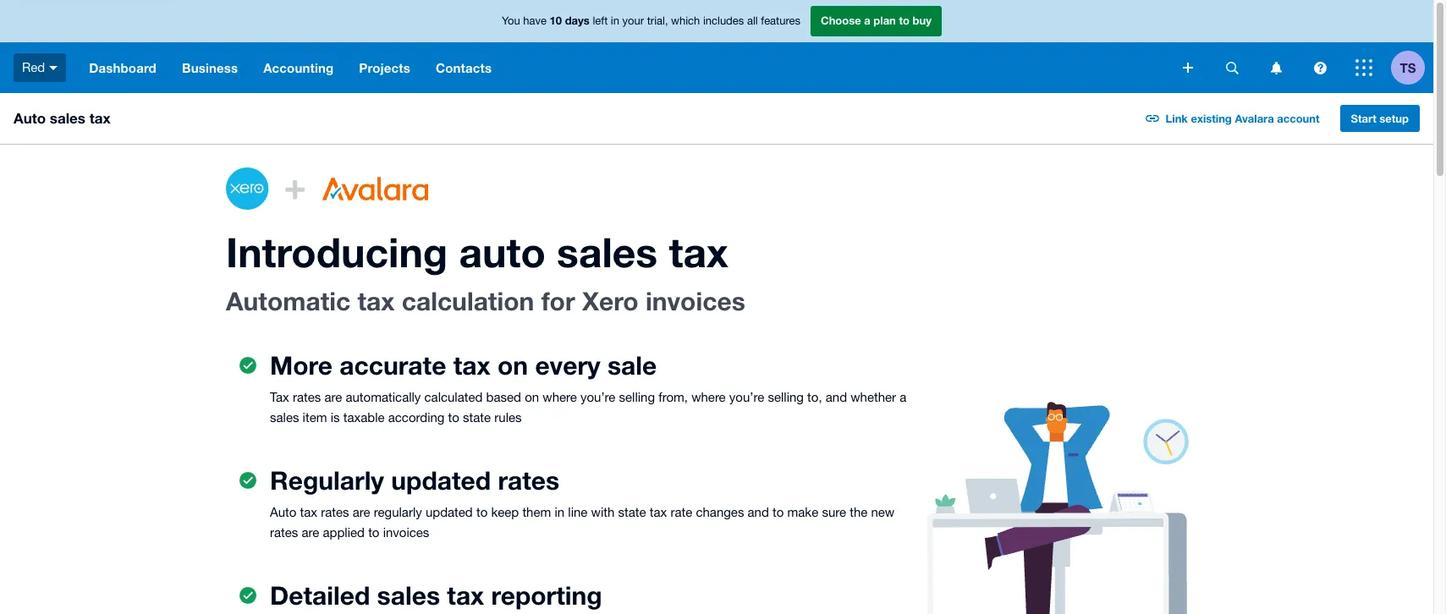 Task type: vqa. For each thing, say whether or not it's contained in the screenshot.
INVOICE ONLY
no



Task type: locate. For each thing, give the bounding box(es) containing it.
and
[[826, 390, 847, 405], [748, 505, 769, 520]]

introducing
[[226, 228, 448, 276]]

updated down regularly updated rates
[[426, 505, 473, 520]]

start setup
[[1352, 112, 1410, 125]]

0 vertical spatial on
[[498, 350, 528, 381]]

all
[[747, 15, 758, 27]]

1 horizontal spatial and
[[826, 390, 847, 405]]

updated
[[391, 466, 491, 496], [426, 505, 473, 520]]

1 vertical spatial on
[[525, 390, 539, 405]]

0 horizontal spatial auto
[[14, 109, 46, 127]]

tax
[[89, 109, 111, 127], [669, 228, 729, 276], [358, 286, 395, 317], [454, 350, 491, 381], [300, 505, 318, 520], [650, 505, 667, 520], [447, 581, 484, 611]]

1 vertical spatial are
[[353, 505, 370, 520]]

where
[[543, 390, 577, 405], [692, 390, 726, 405]]

them
[[523, 505, 551, 520]]

invoices
[[646, 286, 746, 317], [383, 526, 430, 540]]

sales down the tax
[[270, 411, 299, 425]]

2 you're from the left
[[730, 390, 765, 405]]

you're left to,
[[730, 390, 765, 405]]

new
[[872, 505, 895, 520]]

0 horizontal spatial a
[[865, 14, 871, 27]]

regularly updated rates
[[270, 466, 560, 496]]

left
[[593, 15, 608, 27]]

1 horizontal spatial you're
[[730, 390, 765, 405]]

is
[[331, 411, 340, 425]]

in
[[611, 15, 620, 27], [555, 505, 565, 520]]

0 horizontal spatial you're
[[581, 390, 616, 405]]

on
[[498, 350, 528, 381], [525, 390, 539, 405]]

0 horizontal spatial selling
[[619, 390, 655, 405]]

invoices inside auto tax rates are regularly updated to keep them in line with state tax rate changes and to make sure the new rates are applied to invoices
[[383, 526, 430, 540]]

and right to,
[[826, 390, 847, 405]]

1 horizontal spatial auto
[[270, 505, 297, 520]]

in inside auto tax rates are regularly updated to keep them in line with state tax rate changes and to make sure the new rates are applied to invoices
[[555, 505, 565, 520]]

a
[[865, 14, 871, 27], [900, 390, 907, 405]]

state down calculated
[[463, 411, 491, 425]]

you're down the every
[[581, 390, 616, 405]]

detailed sales tax reporting
[[270, 581, 602, 611]]

changes
[[696, 505, 744, 520]]

1 vertical spatial a
[[900, 390, 907, 405]]

updated up the "regularly"
[[391, 466, 491, 496]]

to
[[899, 14, 910, 27], [448, 411, 460, 425], [477, 505, 488, 520], [773, 505, 784, 520], [368, 526, 380, 540]]

xero and avalara partnership image
[[226, 162, 429, 216]]

svg image left ts
[[1356, 59, 1373, 76]]

red button
[[0, 42, 76, 93]]

a left plan
[[865, 14, 871, 27]]

where down the every
[[543, 390, 577, 405]]

selling
[[619, 390, 655, 405], [768, 390, 804, 405]]

detailed
[[270, 581, 370, 611]]

your
[[623, 15, 644, 27]]

to down calculated
[[448, 411, 460, 425]]

0 horizontal spatial where
[[543, 390, 577, 405]]

sales down the "regularly"
[[377, 581, 440, 611]]

to left buy
[[899, 14, 910, 27]]

state
[[463, 411, 491, 425], [618, 505, 646, 520]]

are left applied
[[302, 526, 319, 540]]

1 horizontal spatial state
[[618, 505, 646, 520]]

avalara
[[1236, 112, 1275, 125]]

a right whether
[[900, 390, 907, 405]]

rules
[[495, 411, 522, 425]]

0 vertical spatial in
[[611, 15, 620, 27]]

tax rates are automatically calculated based on where you're selling from, where you're selling to, and whether a sales item is taxable according to state rules
[[270, 390, 907, 425]]

tax
[[270, 390, 289, 405]]

accounting button
[[251, 42, 347, 93]]

0 vertical spatial invoices
[[646, 286, 746, 317]]

includes
[[703, 15, 744, 27]]

calculated
[[425, 390, 483, 405]]

rates up item
[[293, 390, 321, 405]]

2 horizontal spatial are
[[353, 505, 370, 520]]

make
[[788, 505, 819, 520]]

automatically
[[346, 390, 421, 405]]

regularly
[[374, 505, 422, 520]]

rates up the them
[[498, 466, 560, 496]]

sales
[[50, 109, 85, 127], [557, 228, 658, 276], [270, 411, 299, 425], [377, 581, 440, 611]]

are
[[325, 390, 342, 405], [353, 505, 370, 520], [302, 526, 319, 540]]

more
[[270, 350, 333, 381]]

introducing auto sales tax
[[226, 228, 729, 276]]

auto inside auto tax rates are regularly updated to keep them in line with state tax rate changes and to make sure the new rates are applied to invoices
[[270, 505, 297, 520]]

1 vertical spatial updated
[[426, 505, 473, 520]]

1 vertical spatial and
[[748, 505, 769, 520]]

0 horizontal spatial in
[[555, 505, 565, 520]]

item
[[303, 411, 327, 425]]

auto
[[14, 109, 46, 127], [270, 505, 297, 520]]

0 horizontal spatial invoices
[[383, 526, 430, 540]]

1 vertical spatial state
[[618, 505, 646, 520]]

banner
[[0, 0, 1434, 93]]

1 you're from the left
[[581, 390, 616, 405]]

1 vertical spatial invoices
[[383, 526, 430, 540]]

selling down sale
[[619, 390, 655, 405]]

choose
[[821, 14, 862, 27]]

svg image up account
[[1314, 61, 1327, 74]]

svg image right red
[[49, 66, 58, 70]]

in left line
[[555, 505, 565, 520]]

0 vertical spatial auto
[[14, 109, 46, 127]]

1 horizontal spatial in
[[611, 15, 620, 27]]

1 vertical spatial auto
[[270, 505, 297, 520]]

state right with
[[618, 505, 646, 520]]

which
[[671, 15, 700, 27]]

link existing avalara account
[[1166, 112, 1320, 125]]

rates inside tax rates are automatically calculated based on where you're selling from, where you're selling to, and whether a sales item is taxable according to state rules
[[293, 390, 321, 405]]

on up based
[[498, 350, 528, 381]]

start setup button
[[1341, 105, 1421, 132]]

you're
[[581, 390, 616, 405], [730, 390, 765, 405]]

dashboard link
[[76, 42, 169, 93]]

trial,
[[647, 15, 668, 27]]

auto down regularly
[[270, 505, 297, 520]]

svg image
[[1226, 61, 1239, 74], [1184, 63, 1194, 73]]

rate
[[671, 505, 693, 520]]

banner containing ts
[[0, 0, 1434, 93]]

calculation
[[402, 286, 534, 317]]

start
[[1352, 112, 1377, 125]]

are inside tax rates are automatically calculated based on where you're selling from, where you're selling to, and whether a sales item is taxable according to state rules
[[325, 390, 342, 405]]

rates left applied
[[270, 526, 298, 540]]

1 vertical spatial in
[[555, 505, 565, 520]]

1 horizontal spatial where
[[692, 390, 726, 405]]

features
[[761, 15, 801, 27]]

are up is
[[325, 390, 342, 405]]

applied
[[323, 526, 365, 540]]

projects
[[359, 60, 411, 75]]

and right changes
[[748, 505, 769, 520]]

0 horizontal spatial state
[[463, 411, 491, 425]]

accounting
[[263, 60, 334, 75]]

where right from,
[[692, 390, 726, 405]]

are up applied
[[353, 505, 370, 520]]

0 vertical spatial state
[[463, 411, 491, 425]]

0 horizontal spatial and
[[748, 505, 769, 520]]

to left make
[[773, 505, 784, 520]]

every
[[535, 350, 601, 381]]

selling left to,
[[768, 390, 804, 405]]

to inside banner
[[899, 14, 910, 27]]

1 horizontal spatial selling
[[768, 390, 804, 405]]

auto down red popup button
[[14, 109, 46, 127]]

rates
[[293, 390, 321, 405], [498, 466, 560, 496], [321, 505, 349, 520], [270, 526, 298, 540]]

sales up xero
[[557, 228, 658, 276]]

0 horizontal spatial are
[[302, 526, 319, 540]]

svg image up link
[[1184, 63, 1194, 73]]

1 horizontal spatial are
[[325, 390, 342, 405]]

projects button
[[347, 42, 423, 93]]

on inside tax rates are automatically calculated based on where you're selling from, where you're selling to, and whether a sales item is taxable according to state rules
[[525, 390, 539, 405]]

from,
[[659, 390, 688, 405]]

you
[[502, 15, 520, 27]]

a inside banner
[[865, 14, 871, 27]]

0 vertical spatial a
[[865, 14, 871, 27]]

svg image
[[1356, 59, 1373, 76], [1271, 61, 1282, 74], [1314, 61, 1327, 74], [49, 66, 58, 70]]

in right left on the left
[[611, 15, 620, 27]]

svg image up link existing avalara account button
[[1226, 61, 1239, 74]]

the
[[850, 505, 868, 520]]

1 horizontal spatial a
[[900, 390, 907, 405]]

0 vertical spatial and
[[826, 390, 847, 405]]

state inside auto tax rates are regularly updated to keep them in line with state tax rate changes and to make sure the new rates are applied to invoices
[[618, 505, 646, 520]]

2 selling from the left
[[768, 390, 804, 405]]

0 vertical spatial are
[[325, 390, 342, 405]]

on right based
[[525, 390, 539, 405]]



Task type: describe. For each thing, give the bounding box(es) containing it.
svg image inside red popup button
[[49, 66, 58, 70]]

red
[[22, 60, 45, 74]]

to left keep
[[477, 505, 488, 520]]

you have 10 days left in your trial, which includes all features
[[502, 14, 801, 27]]

a inside tax rates are automatically calculated based on where you're selling from, where you're selling to, and whether a sales item is taxable according to state rules
[[900, 390, 907, 405]]

sale
[[608, 350, 657, 381]]

auto
[[459, 228, 546, 276]]

in inside you have 10 days left in your trial, which includes all features
[[611, 15, 620, 27]]

business
[[182, 60, 238, 75]]

0 vertical spatial updated
[[391, 466, 491, 496]]

for
[[542, 286, 575, 317]]

1 where from the left
[[543, 390, 577, 405]]

0 horizontal spatial svg image
[[1184, 63, 1194, 73]]

account
[[1278, 112, 1320, 125]]

taxable
[[343, 411, 385, 425]]

auto for auto tax rates are regularly updated to keep them in line with state tax rate changes and to make sure the new rates are applied to invoices
[[270, 505, 297, 520]]

link
[[1166, 112, 1188, 125]]

rates up applied
[[321, 505, 349, 520]]

auto for auto sales tax
[[14, 109, 46, 127]]

relaxed man illustration image
[[908, 401, 1208, 615]]

2 where from the left
[[692, 390, 726, 405]]

introducing auto sales tax main content
[[0, 145, 1434, 615]]

business button
[[169, 42, 251, 93]]

line
[[568, 505, 588, 520]]

link existing avalara account button
[[1136, 105, 1331, 132]]

buy
[[913, 14, 932, 27]]

1 horizontal spatial svg image
[[1226, 61, 1239, 74]]

whether
[[851, 390, 897, 405]]

have
[[523, 15, 547, 27]]

to,
[[808, 390, 823, 405]]

state inside tax rates are automatically calculated based on where you're selling from, where you're selling to, and whether a sales item is taxable according to state rules
[[463, 411, 491, 425]]

to inside tax rates are automatically calculated based on where you're selling from, where you're selling to, and whether a sales item is taxable according to state rules
[[448, 411, 460, 425]]

existing
[[1192, 112, 1232, 125]]

and inside auto tax rates are regularly updated to keep them in line with state tax rate changes and to make sure the new rates are applied to invoices
[[748, 505, 769, 520]]

regularly
[[270, 466, 384, 496]]

according
[[388, 411, 445, 425]]

contacts
[[436, 60, 492, 75]]

2 vertical spatial are
[[302, 526, 319, 540]]

based
[[486, 390, 522, 405]]

1 selling from the left
[[619, 390, 655, 405]]

svg image up avalara
[[1271, 61, 1282, 74]]

setup
[[1380, 112, 1410, 125]]

sure
[[822, 505, 847, 520]]

plan
[[874, 14, 896, 27]]

dashboard
[[89, 60, 157, 75]]

accurate
[[340, 350, 446, 381]]

and inside tax rates are automatically calculated based on where you're selling from, where you're selling to, and whether a sales item is taxable according to state rules
[[826, 390, 847, 405]]

with
[[591, 505, 615, 520]]

xero
[[582, 286, 639, 317]]

automatic
[[226, 286, 351, 317]]

reporting
[[492, 581, 602, 611]]

choose a plan to buy
[[821, 14, 932, 27]]

more accurate tax on every sale
[[270, 350, 657, 381]]

1 horizontal spatial invoices
[[646, 286, 746, 317]]

updated inside auto tax rates are regularly updated to keep them in line with state tax rate changes and to make sure the new rates are applied to invoices
[[426, 505, 473, 520]]

automatic tax calculation for xero invoices
[[226, 286, 746, 317]]

to right applied
[[368, 526, 380, 540]]

10
[[550, 14, 562, 27]]

ts
[[1401, 60, 1417, 75]]

ts button
[[1392, 42, 1434, 93]]

contacts button
[[423, 42, 505, 93]]

auto tax rates are regularly updated to keep them in line with state tax rate changes and to make sure the new rates are applied to invoices
[[270, 505, 895, 540]]

sales inside tax rates are automatically calculated based on where you're selling from, where you're selling to, and whether a sales item is taxable according to state rules
[[270, 411, 299, 425]]

keep
[[491, 505, 519, 520]]

days
[[565, 14, 590, 27]]

auto sales tax
[[14, 109, 111, 127]]

sales down red popup button
[[50, 109, 85, 127]]



